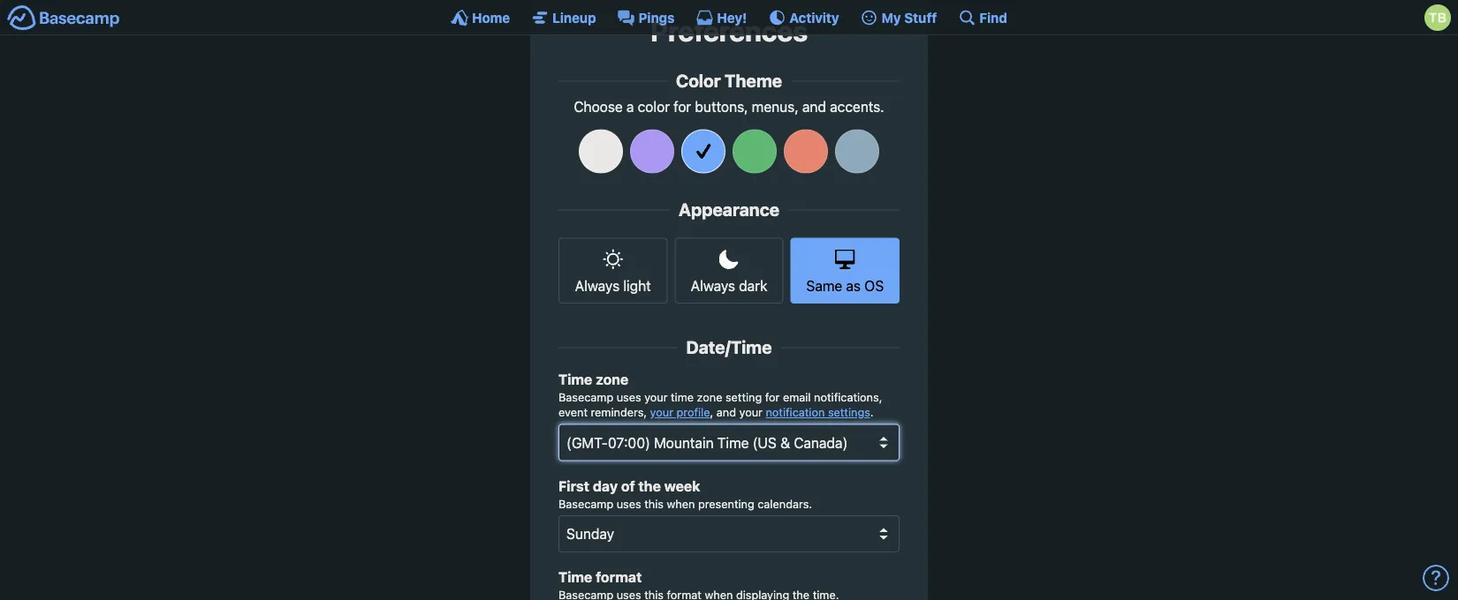 Task type: locate. For each thing, give the bounding box(es) containing it.
for inside color theme choose a color for buttons, menus, and accents.
[[674, 98, 691, 115]]

0 vertical spatial and
[[802, 98, 826, 115]]

activity
[[790, 10, 839, 25]]

always inside always dark button
[[691, 278, 735, 295]]

find
[[980, 10, 1007, 25]]

always for always light
[[575, 278, 620, 295]]

zone inside basecamp uses your time zone setting for email notifications, event reminders,
[[697, 392, 722, 405]]

basecamp inside first day of the week basecamp uses this when presenting calendars.
[[559, 498, 614, 511]]

and
[[802, 98, 826, 115], [717, 406, 736, 420]]

week
[[664, 479, 700, 495]]

2 basecamp from the top
[[559, 498, 614, 511]]

1 vertical spatial basecamp
[[559, 498, 614, 511]]

time
[[559, 372, 592, 389], [559, 570, 592, 587]]

uses down of
[[617, 498, 641, 511]]

pings button
[[617, 9, 675, 27]]

format
[[596, 570, 642, 587]]

always
[[575, 278, 620, 295], [691, 278, 735, 295]]

0 horizontal spatial and
[[717, 406, 736, 420]]

time for time zone
[[559, 372, 592, 389]]

accents.
[[830, 98, 884, 115]]

2 time from the top
[[559, 570, 592, 587]]

os
[[865, 278, 884, 295]]

zone up the , on the bottom
[[697, 392, 722, 405]]

presenting
[[698, 498, 755, 511]]

time format
[[559, 570, 642, 587]]

time up the "event"
[[559, 372, 592, 389]]

your inside basecamp uses your time zone setting for email notifications, event reminders,
[[644, 392, 668, 405]]

time left format
[[559, 570, 592, 587]]

setting
[[726, 392, 762, 405]]

1 vertical spatial time
[[559, 570, 592, 587]]

uses
[[617, 392, 641, 405], [617, 498, 641, 511]]

always light button
[[559, 239, 668, 305]]

of
[[621, 479, 635, 495]]

0 horizontal spatial for
[[674, 98, 691, 115]]

time
[[671, 392, 694, 405]]

reminders,
[[591, 406, 647, 420]]

lineup link
[[531, 9, 596, 27]]

zone
[[596, 372, 629, 389], [697, 392, 722, 405]]

for inside basecamp uses your time zone setting for email notifications, event reminders,
[[765, 392, 780, 405]]

appearance
[[679, 200, 780, 220]]

1 horizontal spatial always
[[691, 278, 735, 295]]

0 vertical spatial uses
[[617, 392, 641, 405]]

1 horizontal spatial for
[[765, 392, 780, 405]]

1 time from the top
[[559, 372, 592, 389]]

your
[[644, 392, 668, 405], [650, 406, 673, 420], [739, 406, 763, 420]]

always inside always light button
[[575, 278, 620, 295]]

0 vertical spatial time
[[559, 372, 592, 389]]

0 vertical spatial for
[[674, 98, 691, 115]]

your profile link
[[650, 406, 710, 420]]

and right the , on the bottom
[[717, 406, 736, 420]]

basecamp down time zone
[[559, 392, 614, 405]]

first day of the week basecamp uses this when presenting calendars.
[[559, 479, 812, 511]]

for right color
[[674, 98, 691, 115]]

0 vertical spatial basecamp
[[559, 392, 614, 405]]

1 always from the left
[[575, 278, 620, 295]]

1 uses from the top
[[617, 392, 641, 405]]

when
[[667, 498, 695, 511]]

dark
[[739, 278, 768, 295]]

and right menus, at the right of page
[[802, 98, 826, 115]]

0 horizontal spatial always
[[575, 278, 620, 295]]

2 uses from the top
[[617, 498, 641, 511]]

tim burton image
[[1425, 4, 1451, 31]]

lineup
[[553, 10, 596, 25]]

always dark button
[[675, 239, 784, 305]]

1 vertical spatial uses
[[617, 498, 641, 511]]

uses up the reminders,
[[617, 392, 641, 405]]

1 horizontal spatial zone
[[697, 392, 722, 405]]

basecamp down first
[[559, 498, 614, 511]]

time for time format
[[559, 570, 592, 587]]

1 vertical spatial zone
[[697, 392, 722, 405]]

2 always from the left
[[691, 278, 735, 295]]

my stuff
[[882, 10, 937, 25]]

1 horizontal spatial and
[[802, 98, 826, 115]]

1 basecamp from the top
[[559, 392, 614, 405]]

for
[[674, 98, 691, 115], [765, 392, 780, 405]]

for up 'your profile ,             and your notification settings .'
[[765, 392, 780, 405]]

basecamp
[[559, 392, 614, 405], [559, 498, 614, 511]]

0 vertical spatial zone
[[596, 372, 629, 389]]

your down time
[[650, 406, 673, 420]]

1 vertical spatial for
[[765, 392, 780, 405]]

home link
[[451, 9, 510, 27]]

always left light
[[575, 278, 620, 295]]

notification
[[766, 406, 825, 420]]

always dark
[[691, 278, 768, 295]]

always light
[[575, 278, 651, 295]]

zone up the reminders,
[[596, 372, 629, 389]]

always left dark
[[691, 278, 735, 295]]

same as os
[[806, 278, 884, 295]]

a
[[627, 98, 634, 115]]

date/time
[[686, 338, 772, 359]]

buttons,
[[695, 98, 748, 115]]

your left time
[[644, 392, 668, 405]]

0 horizontal spatial zone
[[596, 372, 629, 389]]

event
[[559, 406, 588, 420]]



Task type: describe. For each thing, give the bounding box(es) containing it.
activity link
[[768, 9, 839, 27]]

main element
[[0, 0, 1458, 35]]

notification settings link
[[766, 406, 870, 420]]

same
[[806, 278, 843, 295]]

color
[[676, 71, 721, 91]]

as
[[846, 278, 861, 295]]

my stuff button
[[860, 9, 937, 27]]

basecamp inside basecamp uses your time zone setting for email notifications, event reminders,
[[559, 392, 614, 405]]

your down setting
[[739, 406, 763, 420]]

choose
[[574, 98, 623, 115]]

menus,
[[752, 98, 799, 115]]

preferences
[[651, 15, 808, 48]]

light
[[623, 278, 651, 295]]

hey! button
[[696, 9, 747, 27]]

always for always dark
[[691, 278, 735, 295]]

color theme choose a color for buttons, menus, and accents.
[[574, 71, 884, 115]]

pings
[[639, 10, 675, 25]]

stuff
[[904, 10, 937, 25]]

uses inside basecamp uses your time zone setting for email notifications, event reminders,
[[617, 392, 641, 405]]

switch accounts image
[[7, 4, 120, 32]]

this
[[644, 498, 664, 511]]

1 vertical spatial and
[[717, 406, 736, 420]]

settings
[[828, 406, 870, 420]]

the
[[639, 479, 661, 495]]

color
[[638, 98, 670, 115]]

,
[[710, 406, 713, 420]]

hey!
[[717, 10, 747, 25]]

day
[[593, 479, 618, 495]]

time zone
[[559, 372, 629, 389]]

profile
[[677, 406, 710, 420]]

same as os button
[[791, 239, 900, 305]]

and inside color theme choose a color for buttons, menus, and accents.
[[802, 98, 826, 115]]

email
[[783, 392, 811, 405]]

basecamp uses your time zone setting for email notifications, event reminders,
[[559, 392, 882, 420]]

calendars.
[[758, 498, 812, 511]]

uses inside first day of the week basecamp uses this when presenting calendars.
[[617, 498, 641, 511]]

your profile ,             and your notification settings .
[[650, 406, 874, 420]]

first
[[559, 479, 589, 495]]

find button
[[958, 9, 1007, 27]]

my
[[882, 10, 901, 25]]

notifications,
[[814, 392, 882, 405]]

home
[[472, 10, 510, 25]]

.
[[870, 406, 874, 420]]

theme
[[725, 71, 782, 91]]



Task type: vqa. For each thing, say whether or not it's contained in the screenshot.
for to the left
yes



